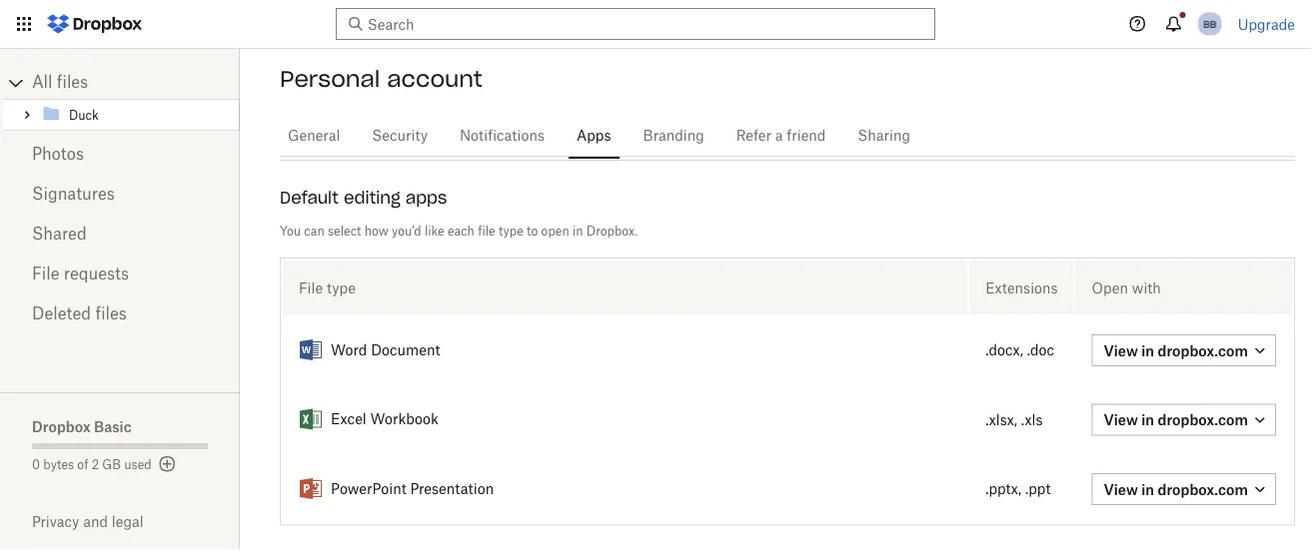Task type: locate. For each thing, give the bounding box(es) containing it.
dropbox.com for .docx, .doc
[[1158, 343, 1249, 360]]

1 view in dropbox.com button from the top
[[1092, 405, 1277, 437]]

excel
[[331, 414, 367, 428]]

.docx,
[[986, 345, 1023, 359]]

like
[[425, 226, 445, 238]]

legal
[[112, 514, 144, 531]]

2 vertical spatial view
[[1104, 482, 1138, 499]]

excel workbook
[[331, 414, 439, 428]]

basic
[[94, 418, 132, 435]]

1 view from the top
[[1104, 343, 1138, 360]]

editing
[[344, 188, 401, 208]]

files inside 'tree'
[[57, 75, 88, 91]]

0 vertical spatial dropbox.com
[[1158, 343, 1249, 360]]

in inside popup button
[[1142, 343, 1155, 360]]

file for file requests
[[32, 267, 60, 283]]

all files
[[32, 75, 88, 91]]

file inside file requests link
[[32, 267, 60, 283]]

1 view in dropbox.com from the top
[[1104, 343, 1249, 360]]

file type
[[299, 280, 356, 297]]

template stateless image left excel
[[299, 409, 323, 433]]

view down open with at the bottom of page
[[1104, 343, 1138, 360]]

select
[[328, 226, 361, 238]]

0 vertical spatial view in dropbox.com button
[[1092, 405, 1277, 437]]

shared
[[32, 227, 87, 243]]

view right .xls
[[1104, 412, 1138, 429]]

you
[[280, 226, 301, 238]]

2
[[92, 460, 99, 472]]

file
[[478, 226, 496, 238]]

file
[[32, 267, 60, 283], [299, 280, 323, 297]]

personal
[[280, 65, 380, 93]]

open
[[1092, 280, 1129, 297]]

view right ".ppt"
[[1104, 482, 1138, 499]]

2 template stateless image from the top
[[299, 409, 323, 433]]

1 horizontal spatial file
[[299, 280, 323, 297]]

in
[[573, 226, 583, 238], [1142, 343, 1155, 360], [1142, 412, 1155, 429], [1142, 482, 1155, 499]]

privacy
[[32, 514, 79, 531]]

type
[[499, 226, 524, 238], [327, 280, 356, 297]]

1 dropbox.com from the top
[[1158, 343, 1249, 360]]

refer
[[736, 129, 772, 143]]

file requests
[[32, 267, 129, 283]]

template stateless image
[[299, 478, 323, 502]]

files right all
[[57, 75, 88, 91]]

refer a friend tab
[[728, 112, 834, 160]]

view for .xlsx, .xls
[[1104, 412, 1138, 429]]

view in dropbox.com for .docx, .doc
[[1104, 343, 1249, 360]]

tab list
[[280, 109, 1296, 160]]

file down the shared
[[32, 267, 60, 283]]

bb button
[[1194, 8, 1226, 40]]

open with
[[1092, 280, 1161, 297]]

dropbox.com
[[1158, 343, 1249, 360], [1158, 412, 1249, 429], [1158, 482, 1249, 499]]

file down can
[[299, 280, 323, 297]]

3 dropbox.com from the top
[[1158, 482, 1249, 499]]

.xlsx, .xls
[[986, 414, 1043, 428]]

2 vertical spatial view in dropbox.com
[[1104, 482, 1249, 499]]

photos
[[32, 147, 84, 163]]

1 vertical spatial files
[[95, 307, 127, 323]]

type down select
[[327, 280, 356, 297]]

.pptx,
[[986, 484, 1022, 498]]

.xls
[[1021, 414, 1043, 428]]

powerpoint presentation
[[331, 483, 494, 497]]

3 view from the top
[[1104, 482, 1138, 499]]

view in dropbox.com button
[[1092, 405, 1277, 437], [1092, 474, 1277, 506]]

0 bytes of 2 gb used
[[32, 460, 152, 472]]

2 view in dropbox.com button from the top
[[1092, 474, 1277, 506]]

powerpoint
[[331, 483, 407, 497]]

files
[[57, 75, 88, 91], [95, 307, 127, 323]]

you'd
[[392, 226, 421, 238]]

privacy and legal link
[[32, 514, 240, 531]]

1 vertical spatial dropbox.com
[[1158, 412, 1249, 429]]

view inside view in dropbox.com popup button
[[1104, 343, 1138, 360]]

0 vertical spatial type
[[499, 226, 524, 238]]

view
[[1104, 343, 1138, 360], [1104, 412, 1138, 429], [1104, 482, 1138, 499]]

dropbox.
[[587, 226, 638, 238]]

get more space image
[[156, 453, 180, 477]]

view in dropbox.com for .xlsx, .xls
[[1104, 412, 1249, 429]]

0 vertical spatial files
[[57, 75, 88, 91]]

1 vertical spatial view in dropbox.com
[[1104, 412, 1249, 429]]

extensions
[[986, 280, 1058, 297]]

signatures link
[[32, 175, 208, 215]]

dropbox.com inside view in dropbox.com popup button
[[1158, 343, 1249, 360]]

1 template stateless image from the top
[[299, 339, 323, 363]]

1 vertical spatial template stateless image
[[299, 409, 323, 433]]

view in dropbox.com button
[[1092, 335, 1277, 367]]

2 vertical spatial dropbox.com
[[1158, 482, 1249, 499]]

security
[[372, 129, 428, 143]]

to
[[527, 226, 538, 238]]

2 view from the top
[[1104, 412, 1138, 429]]

workbook
[[370, 414, 439, 428]]

apps tab
[[569, 112, 619, 160]]

shared link
[[32, 215, 208, 255]]

apps
[[577, 129, 611, 143]]

2 dropbox.com from the top
[[1158, 412, 1249, 429]]

apps
[[406, 188, 447, 208]]

1 horizontal spatial files
[[95, 307, 127, 323]]

files for all files
[[57, 75, 88, 91]]

type left to at the left top of the page
[[499, 226, 524, 238]]

personal account
[[280, 65, 483, 93]]

document
[[371, 344, 440, 358]]

dropbox.com for .pptx, .ppt
[[1158, 482, 1249, 499]]

3 view in dropbox.com from the top
[[1104, 482, 1249, 499]]

0 vertical spatial template stateless image
[[299, 339, 323, 363]]

1 horizontal spatial type
[[499, 226, 524, 238]]

signatures
[[32, 187, 115, 203]]

0 vertical spatial view in dropbox.com
[[1104, 343, 1249, 360]]

notifications tab
[[452, 112, 553, 160]]

branding
[[643, 129, 704, 143]]

template stateless image
[[299, 339, 323, 363], [299, 409, 323, 433]]

account
[[387, 65, 483, 93]]

0 horizontal spatial file
[[32, 267, 60, 283]]

1 vertical spatial view
[[1104, 412, 1138, 429]]

0 vertical spatial view
[[1104, 343, 1138, 360]]

view in dropbox.com
[[1104, 343, 1249, 360], [1104, 412, 1249, 429], [1104, 482, 1249, 499]]

1 vertical spatial view in dropbox.com button
[[1092, 474, 1277, 506]]

2 view in dropbox.com from the top
[[1104, 412, 1249, 429]]

a
[[775, 129, 783, 143]]

used
[[124, 460, 152, 472]]

files down file requests link
[[95, 307, 127, 323]]

of
[[77, 460, 88, 472]]

view for .pptx, .ppt
[[1104, 482, 1138, 499]]

view for .docx, .doc
[[1104, 343, 1138, 360]]

privacy and legal
[[32, 514, 144, 531]]

tab list containing general
[[280, 109, 1296, 160]]

.xlsx,
[[986, 414, 1018, 428]]

template stateless image left the word
[[299, 339, 323, 363]]

0 horizontal spatial files
[[57, 75, 88, 91]]

view in dropbox.com inside popup button
[[1104, 343, 1249, 360]]

deleted files
[[32, 307, 127, 323]]

dropbox logo - go to the homepage image
[[40, 8, 149, 40]]

0 horizontal spatial type
[[327, 280, 356, 297]]



Task type: describe. For each thing, give the bounding box(es) containing it.
presentation
[[410, 483, 494, 497]]

dropbox
[[32, 418, 91, 435]]

.ppt
[[1026, 484, 1051, 498]]

dropbox.com for .xlsx, .xls
[[1158, 412, 1249, 429]]

notifications
[[460, 129, 545, 143]]

file for file type
[[299, 280, 323, 297]]

photos link
[[32, 135, 208, 175]]

gb
[[102, 460, 121, 472]]

word document
[[331, 344, 440, 358]]

general tab
[[280, 112, 348, 160]]

template stateless image for word document
[[299, 339, 323, 363]]

.docx, .doc
[[986, 345, 1055, 359]]

file requests link
[[32, 255, 208, 295]]

all
[[32, 75, 52, 91]]

bytes
[[43, 460, 74, 472]]

template stateless image for excel workbook
[[299, 409, 323, 433]]

view in dropbox.com for .pptx, .ppt
[[1104, 482, 1249, 499]]

in for .docx, .doc
[[1142, 343, 1155, 360]]

all files link
[[32, 67, 240, 99]]

upgrade link
[[1238, 15, 1296, 32]]

0
[[32, 460, 40, 472]]

files for deleted files
[[95, 307, 127, 323]]

1 vertical spatial type
[[327, 280, 356, 297]]

upgrade
[[1238, 15, 1296, 32]]

duck
[[69, 110, 99, 122]]

word
[[331, 344, 367, 358]]

bb
[[1204, 17, 1217, 30]]

view in dropbox.com button for .xlsx, .xls
[[1092, 405, 1277, 437]]

duck link
[[41, 103, 236, 127]]

can
[[304, 226, 325, 238]]

friend
[[787, 129, 826, 143]]

global header element
[[0, 0, 1312, 49]]

refer a friend
[[736, 129, 826, 143]]

security tab
[[364, 112, 436, 160]]

how
[[365, 226, 389, 238]]

deleted
[[32, 307, 91, 323]]

in for .xlsx, .xls
[[1142, 412, 1155, 429]]

deleted files link
[[32, 295, 208, 335]]

each
[[448, 226, 475, 238]]

default editing apps
[[280, 188, 447, 208]]

sharing
[[858, 129, 911, 143]]

view in dropbox.com button for .pptx, .ppt
[[1092, 474, 1277, 506]]

dropbox basic
[[32, 418, 132, 435]]

.doc
[[1027, 345, 1055, 359]]

general
[[288, 129, 340, 143]]

with
[[1132, 280, 1161, 297]]

requests
[[64, 267, 129, 283]]

all files tree
[[3, 67, 240, 131]]

.pptx, .ppt
[[986, 484, 1051, 498]]

and
[[83, 514, 108, 531]]

you can select how you'd like each file type to open in dropbox.
[[280, 226, 638, 238]]

Search text field
[[368, 13, 899, 35]]

sharing tab
[[850, 112, 919, 160]]

branding tab
[[635, 112, 712, 160]]

default
[[280, 188, 339, 208]]

in for .pptx, .ppt
[[1142, 482, 1155, 499]]

open
[[541, 226, 569, 238]]



Task type: vqa. For each thing, say whether or not it's contained in the screenshot.
SEARCH text field
yes



